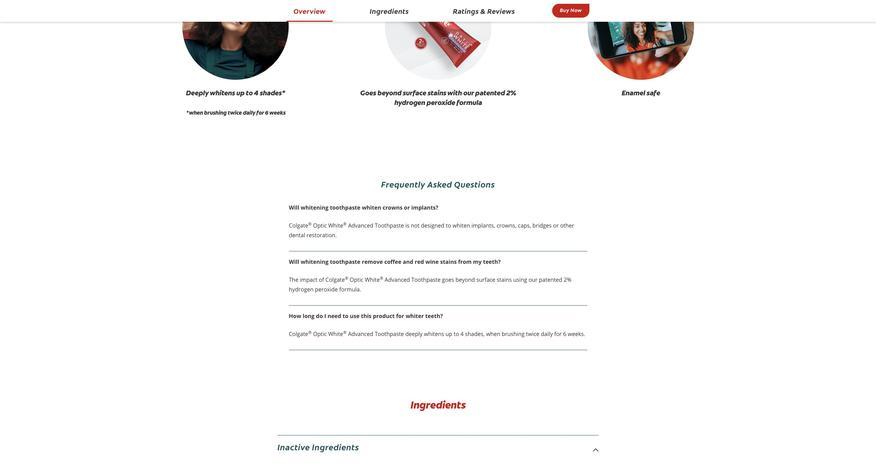 Task type: vqa. For each thing, say whether or not it's contained in the screenshot.


Task type: locate. For each thing, give the bounding box(es) containing it.
toothpaste inside advanced toothpaste is not designed to whiten implants, crowns, caps, bridges or other dental restoration.
[[375, 222, 404, 229]]

whiten inside advanced toothpaste is not designed to whiten implants, crowns, caps, bridges or other dental restoration.
[[453, 222, 470, 229]]

for left weeks at the top left
[[257, 109, 264, 116]]

1 vertical spatial teeth?
[[425, 312, 443, 320]]

0 vertical spatial toothpaste
[[330, 204, 361, 211]]

0 vertical spatial up
[[236, 88, 245, 97]]

advanced down will whitening toothpaste remove coffee and red wine stains from my teeth?
[[385, 276, 410, 284]]

1 horizontal spatial whitens
[[424, 330, 444, 338]]

or left the other
[[553, 222, 559, 229]]

1 vertical spatial up
[[446, 330, 453, 338]]

0 horizontal spatial for
[[257, 109, 264, 116]]

1 horizontal spatial or
[[553, 222, 559, 229]]

whitens right deeply
[[424, 330, 444, 338]]

to left the shades,
[[454, 330, 459, 338]]

0 horizontal spatial daily
[[243, 109, 255, 116]]

optic inside colgate ® optic white ® advanced toothpaste deeply whitens up to 4 shades, when brushing twice daily for 6 weeks.
[[313, 330, 327, 338]]

optic for do
[[313, 330, 327, 338]]

0 vertical spatial whiten
[[362, 204, 381, 211]]

1 vertical spatial whitens
[[424, 330, 444, 338]]

2 vertical spatial advanced
[[348, 330, 373, 338]]

2 vertical spatial white
[[328, 330, 343, 338]]

brushing
[[204, 109, 227, 116], [502, 330, 525, 338]]

0 vertical spatial advanced
[[348, 222, 373, 229]]

toothpaste inside advanced toothpaste goes beyond surface stains using our patented 2% hydrogen peroxide formula.
[[412, 276, 441, 284]]

our inside goes beyond surface stains with our patented 2% hydrogen peroxide formula
[[463, 88, 474, 97]]

advanced down 'how long do i need to use this product for whiter teeth?'
[[348, 330, 373, 338]]

daily left weeks.
[[541, 330, 553, 338]]

0 vertical spatial beyond
[[378, 88, 402, 97]]

the impact of colgate ® optic white ®
[[289, 275, 383, 284]]

implants,
[[472, 222, 495, 229]]

brushing inside colgate ® optic white ® advanced toothpaste deeply whitens up to 4 shades, when brushing twice daily for 6 weeks.
[[502, 330, 525, 338]]

2 vertical spatial ingredients
[[312, 441, 359, 453]]

deeply
[[406, 330, 423, 338]]

1 vertical spatial optic
[[350, 276, 364, 284]]

1 horizontal spatial 6
[[563, 330, 567, 338]]

for
[[257, 109, 264, 116], [396, 312, 404, 320], [555, 330, 562, 338]]

toothpaste for colgate
[[330, 258, 361, 266]]

is
[[406, 222, 410, 229]]

whiten left implants,
[[453, 222, 470, 229]]

0 horizontal spatial patented
[[475, 88, 505, 97]]

for left "whiter" at the left bottom of page
[[396, 312, 404, 320]]

6 inside colgate ® optic white ® advanced toothpaste deeply whitens up to 4 shades, when brushing twice daily for 6 weeks.
[[563, 330, 567, 338]]

toothpaste up colgate ® optic white ®
[[330, 204, 361, 211]]

advanced down the will whitening toothpaste whiten crowns or implants?
[[348, 222, 373, 229]]

1 will from the top
[[289, 204, 299, 211]]

stains right wine
[[440, 258, 457, 266]]

1 horizontal spatial hydrogen
[[394, 98, 425, 107]]

1 vertical spatial our
[[529, 276, 538, 284]]

optic inside colgate ® optic white ®
[[313, 222, 327, 229]]

whiten left crowns
[[362, 204, 381, 211]]

restoration.
[[307, 231, 337, 239]]

to right designed
[[446, 222, 451, 229]]

hydrogen inside goes beyond surface stains with our patented 2% hydrogen peroxide formula
[[394, 98, 425, 107]]

ingredients
[[370, 6, 409, 16], [411, 398, 466, 412], [312, 441, 359, 453]]

0 vertical spatial or
[[404, 204, 410, 211]]

hydrogen inside advanced toothpaste goes beyond surface stains using our patented 2% hydrogen peroxide formula.
[[289, 286, 314, 293]]

teeth? for will whitening toothpaste remove coffee and red wine stains from my teeth?
[[483, 258, 501, 266]]

hydrogen
[[394, 98, 425, 107], [289, 286, 314, 293]]

smiling dental hygienisty image
[[385, 0, 492, 80]]

0 horizontal spatial hydrogen
[[289, 286, 314, 293]]

overview button
[[287, 4, 333, 22]]

6 left weeks at the top left
[[265, 109, 268, 116]]

1 vertical spatial twice
[[526, 330, 540, 338]]

up up *when brushing twice daily for 6 weeks
[[236, 88, 245, 97]]

whitening up colgate ® optic white ®
[[301, 204, 329, 211]]

0 horizontal spatial teeth?
[[425, 312, 443, 320]]

2%
[[507, 88, 516, 97], [564, 276, 572, 284]]

0 vertical spatial will
[[289, 204, 299, 211]]

teeth? for how long do i need to use this product for whiter teeth?
[[425, 312, 443, 320]]

0 horizontal spatial peroxide
[[315, 286, 338, 293]]

0 vertical spatial 2%
[[507, 88, 516, 97]]

1 horizontal spatial ingredients
[[370, 6, 409, 16]]

1 vertical spatial toothpaste
[[412, 276, 441, 284]]

up left the shades,
[[446, 330, 453, 338]]

0 vertical spatial patented
[[475, 88, 505, 97]]

*when
[[187, 109, 203, 116]]

will whitening toothpaste whiten crowns or implants?
[[289, 204, 439, 211]]

or
[[404, 204, 410, 211], [553, 222, 559, 229]]

0 horizontal spatial brushing
[[204, 109, 227, 116]]

0 horizontal spatial our
[[463, 88, 474, 97]]

teeth? right my
[[483, 258, 501, 266]]

1 vertical spatial will
[[289, 258, 299, 266]]

goes beyond surface stains with our patented 2% hydrogen peroxide formula
[[360, 88, 516, 107]]

0 vertical spatial 4
[[254, 88, 258, 97]]

woman taking a selfie and showing her white teeth image
[[588, 0, 694, 80]]

frequently asked questions
[[381, 178, 495, 190]]

our inside advanced toothpaste goes beyond surface stains using our patented 2% hydrogen peroxide formula.
[[529, 276, 538, 284]]

impact
[[300, 276, 318, 284]]

2 horizontal spatial for
[[555, 330, 562, 338]]

1 horizontal spatial our
[[529, 276, 538, 284]]

1 horizontal spatial brushing
[[502, 330, 525, 338]]

wine
[[426, 258, 439, 266]]

shades,
[[465, 330, 485, 338]]

whiten
[[362, 204, 381, 211], [453, 222, 470, 229]]

1 horizontal spatial up
[[446, 330, 453, 338]]

patented
[[475, 88, 505, 97], [539, 276, 563, 284]]

1 vertical spatial stains
[[440, 258, 457, 266]]

toothpaste down wine
[[412, 276, 441, 284]]

1 toothpaste from the top
[[330, 204, 361, 211]]

colgate ® optic white ®
[[289, 221, 347, 229]]

1 horizontal spatial whiten
[[453, 222, 470, 229]]

2 horizontal spatial ingredients
[[411, 398, 466, 412]]

2 whitening from the top
[[301, 258, 329, 266]]

1 vertical spatial colgate
[[326, 276, 345, 284]]

1 horizontal spatial 4
[[461, 330, 464, 338]]

colgate down how
[[289, 330, 308, 338]]

peroxide
[[427, 98, 455, 107], [315, 286, 338, 293]]

1 vertical spatial patented
[[539, 276, 563, 284]]

0 vertical spatial stains
[[428, 88, 446, 97]]

0 vertical spatial whitens
[[210, 88, 235, 97]]

coffee
[[384, 258, 402, 266]]

optic
[[313, 222, 327, 229], [350, 276, 364, 284], [313, 330, 327, 338]]

1 vertical spatial brushing
[[502, 330, 525, 338]]

white for do
[[328, 330, 343, 338]]

advanced inside advanced toothpaste goes beyond surface stains using our patented 2% hydrogen peroxide formula.
[[385, 276, 410, 284]]

1 horizontal spatial surface
[[477, 276, 496, 284]]

beyond
[[378, 88, 402, 97], [456, 276, 475, 284]]

white down remove
[[365, 276, 380, 284]]

0 vertical spatial ingredients
[[370, 6, 409, 16]]

whitening for impact
[[301, 258, 329, 266]]

1 vertical spatial beyond
[[456, 276, 475, 284]]

ratings & reviews button
[[446, 4, 522, 19]]

0 vertical spatial 6
[[265, 109, 268, 116]]

deeply whitens up to 4 shades*
[[186, 88, 285, 97]]

ingredients button
[[363, 4, 416, 19]]

optic up restoration.
[[313, 222, 327, 229]]

i
[[324, 312, 326, 320]]

twice
[[228, 109, 242, 116], [526, 330, 540, 338]]

stains left "using" on the right bottom
[[497, 276, 512, 284]]

1 horizontal spatial daily
[[541, 330, 553, 338]]

buy
[[560, 6, 569, 13]]

®
[[308, 221, 312, 227], [343, 221, 347, 227], [345, 275, 348, 281], [380, 275, 383, 281], [308, 330, 312, 335], [343, 330, 347, 335]]

1 vertical spatial whiten
[[453, 222, 470, 229]]

2 will from the top
[[289, 258, 299, 266]]

1 vertical spatial 2%
[[564, 276, 572, 284]]

white inside colgate ® optic white ® advanced toothpaste deeply whitens up to 4 shades, when brushing twice daily for 6 weeks.
[[328, 330, 343, 338]]

teeth? up colgate ® optic white ® advanced toothpaste deeply whitens up to 4 shades, when brushing twice daily for 6 weeks.
[[425, 312, 443, 320]]

stains left with
[[428, 88, 446, 97]]

advanced inside advanced toothpaste is not designed to whiten implants, crowns, caps, bridges or other dental restoration.
[[348, 222, 373, 229]]

colgate inside colgate ® optic white ® advanced toothpaste deeply whitens up to 4 shades, when brushing twice daily for 6 weeks.
[[289, 330, 308, 338]]

from
[[458, 258, 472, 266]]

1 vertical spatial advanced
[[385, 276, 410, 284]]

0 vertical spatial our
[[463, 88, 474, 97]]

2 vertical spatial toothpaste
[[375, 330, 404, 338]]

® down long
[[308, 330, 312, 335]]

toothpaste down product
[[375, 330, 404, 338]]

weeks.
[[568, 330, 586, 338]]

surface
[[403, 88, 426, 97], [477, 276, 496, 284]]

brushing right when
[[502, 330, 525, 338]]

toothpaste left is
[[375, 222, 404, 229]]

0 vertical spatial optic
[[313, 222, 327, 229]]

whitens
[[210, 88, 235, 97], [424, 330, 444, 338]]

1 horizontal spatial peroxide
[[427, 98, 455, 107]]

white up restoration.
[[328, 222, 343, 229]]

twice inside colgate ® optic white ® advanced toothpaste deeply whitens up to 4 shades, when brushing twice daily for 6 weeks.
[[526, 330, 540, 338]]

1 vertical spatial surface
[[477, 276, 496, 284]]

1 vertical spatial for
[[396, 312, 404, 320]]

for left weeks.
[[555, 330, 562, 338]]

crowns,
[[497, 222, 517, 229]]

0 horizontal spatial up
[[236, 88, 245, 97]]

teeth?
[[483, 258, 501, 266], [425, 312, 443, 320]]

patented right "using" on the right bottom
[[539, 276, 563, 284]]

1 vertical spatial daily
[[541, 330, 553, 338]]

2 vertical spatial optic
[[313, 330, 327, 338]]

of
[[319, 276, 324, 284]]

colgate up "dental"
[[289, 222, 308, 229]]

0 horizontal spatial whitens
[[210, 88, 235, 97]]

0 horizontal spatial beyond
[[378, 88, 402, 97]]

2 vertical spatial stains
[[497, 276, 512, 284]]

4 left the shades*
[[254, 88, 258, 97]]

1 horizontal spatial patented
[[539, 276, 563, 284]]

0 horizontal spatial or
[[404, 204, 410, 211]]

® up restoration.
[[308, 221, 312, 227]]

6 left weeks.
[[563, 330, 567, 338]]

0 vertical spatial peroxide
[[427, 98, 455, 107]]

whitens inside colgate ® optic white ® advanced toothpaste deeply whitens up to 4 shades, when brushing twice daily for 6 weeks.
[[424, 330, 444, 338]]

red
[[415, 258, 424, 266]]

0 horizontal spatial 2%
[[507, 88, 516, 97]]

advanced
[[348, 222, 373, 229], [385, 276, 410, 284], [348, 330, 373, 338]]

0 vertical spatial surface
[[403, 88, 426, 97]]

white down need
[[328, 330, 343, 338]]

1 horizontal spatial twice
[[526, 330, 540, 338]]

optic for toothpaste
[[313, 222, 327, 229]]

1 horizontal spatial teeth?
[[483, 258, 501, 266]]

4 left the shades,
[[461, 330, 464, 338]]

colgate right of
[[326, 276, 345, 284]]

advanced inside colgate ® optic white ® advanced toothpaste deeply whitens up to 4 shades, when brushing twice daily for 6 weeks.
[[348, 330, 373, 338]]

0 vertical spatial toothpaste
[[375, 222, 404, 229]]

our
[[463, 88, 474, 97], [529, 276, 538, 284]]

whitening
[[301, 204, 329, 211], [301, 258, 329, 266]]

1 vertical spatial white
[[365, 276, 380, 284]]

daily
[[243, 109, 255, 116], [541, 330, 553, 338]]

asked
[[427, 178, 452, 190]]

our right "using" on the right bottom
[[529, 276, 538, 284]]

brushing right *when
[[204, 109, 227, 116]]

daily down deeply whitens up to 4 shades*
[[243, 109, 255, 116]]

whitening up impact
[[301, 258, 329, 266]]

2 vertical spatial for
[[555, 330, 562, 338]]

stains
[[428, 88, 446, 97], [440, 258, 457, 266], [497, 276, 512, 284]]

colgate inside colgate ® optic white ®
[[289, 222, 308, 229]]

overview
[[294, 6, 326, 16]]

up inside colgate ® optic white ® advanced toothpaste deeply whitens up to 4 shades, when brushing twice daily for 6 weeks.
[[446, 330, 453, 338]]

ratings & reviews
[[453, 6, 515, 16]]

0 vertical spatial teeth?
[[483, 258, 501, 266]]

4
[[254, 88, 258, 97], [461, 330, 464, 338]]

peroxide inside advanced toothpaste goes beyond surface stains using our patented 2% hydrogen peroxide formula.
[[315, 286, 338, 293]]

white
[[328, 222, 343, 229], [365, 276, 380, 284], [328, 330, 343, 338]]

1 vertical spatial 4
[[461, 330, 464, 338]]

will
[[289, 204, 299, 211], [289, 258, 299, 266]]

0 horizontal spatial surface
[[403, 88, 426, 97]]

1 whitening from the top
[[301, 204, 329, 211]]

*when brushing twice daily for 6 weeks
[[186, 109, 286, 116]]

optic down the do
[[313, 330, 327, 338]]

2 vertical spatial colgate
[[289, 330, 308, 338]]

daily inside colgate ® optic white ® advanced toothpaste deeply whitens up to 4 shades, when brushing twice daily for 6 weeks.
[[541, 330, 553, 338]]

1 horizontal spatial beyond
[[456, 276, 475, 284]]

will up "dental"
[[289, 204, 299, 211]]

1 vertical spatial 6
[[563, 330, 567, 338]]

2 toothpaste from the top
[[330, 258, 361, 266]]

toothpaste
[[330, 204, 361, 211], [330, 258, 361, 266]]

optic up formula.
[[350, 276, 364, 284]]

toothpaste up the impact of colgate ® optic white ®
[[330, 258, 361, 266]]

peroxide down with
[[427, 98, 455, 107]]

toothpaste
[[375, 222, 404, 229], [412, 276, 441, 284], [375, 330, 404, 338]]

use
[[350, 312, 360, 320]]

0 horizontal spatial twice
[[228, 109, 242, 116]]

do
[[316, 312, 323, 320]]

peroxide down of
[[315, 286, 338, 293]]

will whitening toothpaste remove coffee and red wine stains from my teeth?
[[289, 258, 501, 266]]

1 vertical spatial whitening
[[301, 258, 329, 266]]

1 horizontal spatial 2%
[[564, 276, 572, 284]]

1 vertical spatial peroxide
[[315, 286, 338, 293]]

0 vertical spatial for
[[257, 109, 264, 116]]

goes
[[442, 276, 454, 284]]

colgate
[[289, 222, 308, 229], [326, 276, 345, 284], [289, 330, 308, 338]]

whitens up *when brushing twice daily for 6 weeks
[[210, 88, 235, 97]]

1 horizontal spatial for
[[396, 312, 404, 320]]

our up formula
[[463, 88, 474, 97]]

optic inside the impact of colgate ® optic white ®
[[350, 276, 364, 284]]

or right crowns
[[404, 204, 410, 211]]

to
[[246, 88, 253, 97], [446, 222, 451, 229], [343, 312, 349, 320], [454, 330, 459, 338]]

advanced toothpaste goes beyond surface stains using our patented 2% hydrogen peroxide formula.
[[289, 276, 572, 293]]

patented up formula
[[475, 88, 505, 97]]

goes
[[360, 88, 376, 97]]

white inside colgate ® optic white ®
[[328, 222, 343, 229]]

0 vertical spatial white
[[328, 222, 343, 229]]

&
[[481, 6, 486, 16]]

0 vertical spatial brushing
[[204, 109, 227, 116]]

0 vertical spatial colgate
[[289, 222, 308, 229]]

will up the
[[289, 258, 299, 266]]

0 vertical spatial hydrogen
[[394, 98, 425, 107]]



Task type: describe. For each thing, give the bounding box(es) containing it.
whiter
[[406, 312, 424, 320]]

woman smiling showing white teeth image
[[182, 0, 289, 80]]

caps,
[[518, 222, 531, 229]]

® down 'how long do i need to use this product for whiter teeth?'
[[343, 330, 347, 335]]

2% inside goes beyond surface stains with our patented 2% hydrogen peroxide formula
[[507, 88, 516, 97]]

advanced for whiten
[[348, 222, 373, 229]]

to inside advanced toothpaste is not designed to whiten implants, crowns, caps, bridges or other dental restoration.
[[446, 222, 451, 229]]

0 horizontal spatial whiten
[[362, 204, 381, 211]]

my
[[473, 258, 482, 266]]

bridges
[[533, 222, 552, 229]]

advanced toothpaste is not designed to whiten implants, crowns, caps, bridges or other dental restoration.
[[289, 222, 574, 239]]

0 horizontal spatial 4
[[254, 88, 258, 97]]

need
[[328, 312, 341, 320]]

stains inside advanced toothpaste goes beyond surface stains using our patented 2% hydrogen peroxide formula.
[[497, 276, 512, 284]]

or inside advanced toothpaste is not designed to whiten implants, crowns, caps, bridges or other dental restoration.
[[553, 222, 559, 229]]

safe
[[647, 88, 660, 97]]

questions
[[454, 178, 495, 190]]

® down the will whitening toothpaste whiten crowns or implants?
[[343, 221, 347, 227]]

long
[[303, 312, 315, 320]]

implants?
[[411, 204, 439, 211]]

deeply
[[186, 88, 209, 97]]

0 horizontal spatial ingredients
[[312, 441, 359, 453]]

to left the shades*
[[246, 88, 253, 97]]

how long do i need to use this product for whiter teeth?
[[289, 312, 443, 320]]

enamel
[[622, 88, 645, 97]]

reviews
[[487, 6, 515, 16]]

surface inside advanced toothpaste goes beyond surface stains using our patented 2% hydrogen peroxide formula.
[[477, 276, 496, 284]]

0 horizontal spatial 6
[[265, 109, 268, 116]]

1 vertical spatial ingredients
[[411, 398, 466, 412]]

shades*
[[260, 88, 285, 97]]

will for will whitening toothpaste whiten crowns or implants?
[[289, 204, 299, 211]]

patented inside goes beyond surface stains with our patented 2% hydrogen peroxide formula
[[475, 88, 505, 97]]

when
[[486, 330, 500, 338]]

formula.
[[339, 286, 361, 293]]

now
[[571, 6, 582, 13]]

inactive ingredients button
[[278, 441, 359, 453]]

dental
[[289, 231, 305, 239]]

the
[[289, 276, 299, 284]]

product
[[373, 312, 395, 320]]

remove
[[362, 258, 383, 266]]

weeks
[[270, 109, 286, 116]]

toothpaste for white
[[330, 204, 361, 211]]

buy now button
[[552, 4, 590, 18]]

crowns
[[383, 204, 403, 211]]

4 inside colgate ® optic white ® advanced toothpaste deeply whitens up to 4 shades, when brushing twice daily for 6 weeks.
[[461, 330, 464, 338]]

enamel safe
[[622, 88, 660, 97]]

using
[[513, 276, 527, 284]]

toothpaste for goes
[[412, 276, 441, 284]]

not
[[411, 222, 420, 229]]

will for will whitening toothpaste remove coffee and red wine stains from my teeth?
[[289, 258, 299, 266]]

0 vertical spatial daily
[[243, 109, 255, 116]]

designed
[[421, 222, 445, 229]]

beyond inside advanced toothpaste goes beyond surface stains using our patented 2% hydrogen peroxide formula.
[[456, 276, 475, 284]]

toothpaste for is
[[375, 222, 404, 229]]

white inside the impact of colgate ® optic white ®
[[365, 276, 380, 284]]

whitening for ®
[[301, 204, 329, 211]]

surface inside goes beyond surface stains with our patented 2% hydrogen peroxide formula
[[403, 88, 426, 97]]

frequently
[[381, 178, 425, 190]]

advanced for remove
[[385, 276, 410, 284]]

colgate for long
[[289, 330, 308, 338]]

colgate inside the impact of colgate ® optic white ®
[[326, 276, 345, 284]]

other
[[560, 222, 574, 229]]

white for toothpaste
[[328, 222, 343, 229]]

with
[[448, 88, 462, 97]]

colgate for whitening
[[289, 222, 308, 229]]

stains inside goes beyond surface stains with our patented 2% hydrogen peroxide formula
[[428, 88, 446, 97]]

ingredients inside button
[[370, 6, 409, 16]]

2% inside advanced toothpaste goes beyond surface stains using our patented 2% hydrogen peroxide formula.
[[564, 276, 572, 284]]

for inside colgate ® optic white ® advanced toothpaste deeply whitens up to 4 shades, when brushing twice daily for 6 weeks.
[[555, 330, 562, 338]]

inactive
[[278, 441, 310, 453]]

formula
[[457, 98, 482, 107]]

to left use
[[343, 312, 349, 320]]

ratings
[[453, 6, 479, 16]]

to inside colgate ® optic white ® advanced toothpaste deeply whitens up to 4 shades, when brushing twice daily for 6 weeks.
[[454, 330, 459, 338]]

inactive ingredients
[[278, 441, 359, 453]]

buy now
[[560, 6, 582, 13]]

how
[[289, 312, 301, 320]]

0 vertical spatial twice
[[228, 109, 242, 116]]

beyond inside goes beyond surface stains with our patented 2% hydrogen peroxide formula
[[378, 88, 402, 97]]

® up formula.
[[345, 275, 348, 281]]

® down remove
[[380, 275, 383, 281]]

this
[[361, 312, 372, 320]]

toothpaste inside colgate ® optic white ® advanced toothpaste deeply whitens up to 4 shades, when brushing twice daily for 6 weeks.
[[375, 330, 404, 338]]

colgate ® optic white ® advanced toothpaste deeply whitens up to 4 shades, when brushing twice daily for 6 weeks.
[[289, 330, 586, 338]]

and
[[403, 258, 413, 266]]

peroxide inside goes beyond surface stains with our patented 2% hydrogen peroxide formula
[[427, 98, 455, 107]]

patented inside advanced toothpaste goes beyond surface stains using our patented 2% hydrogen peroxide formula.
[[539, 276, 563, 284]]



